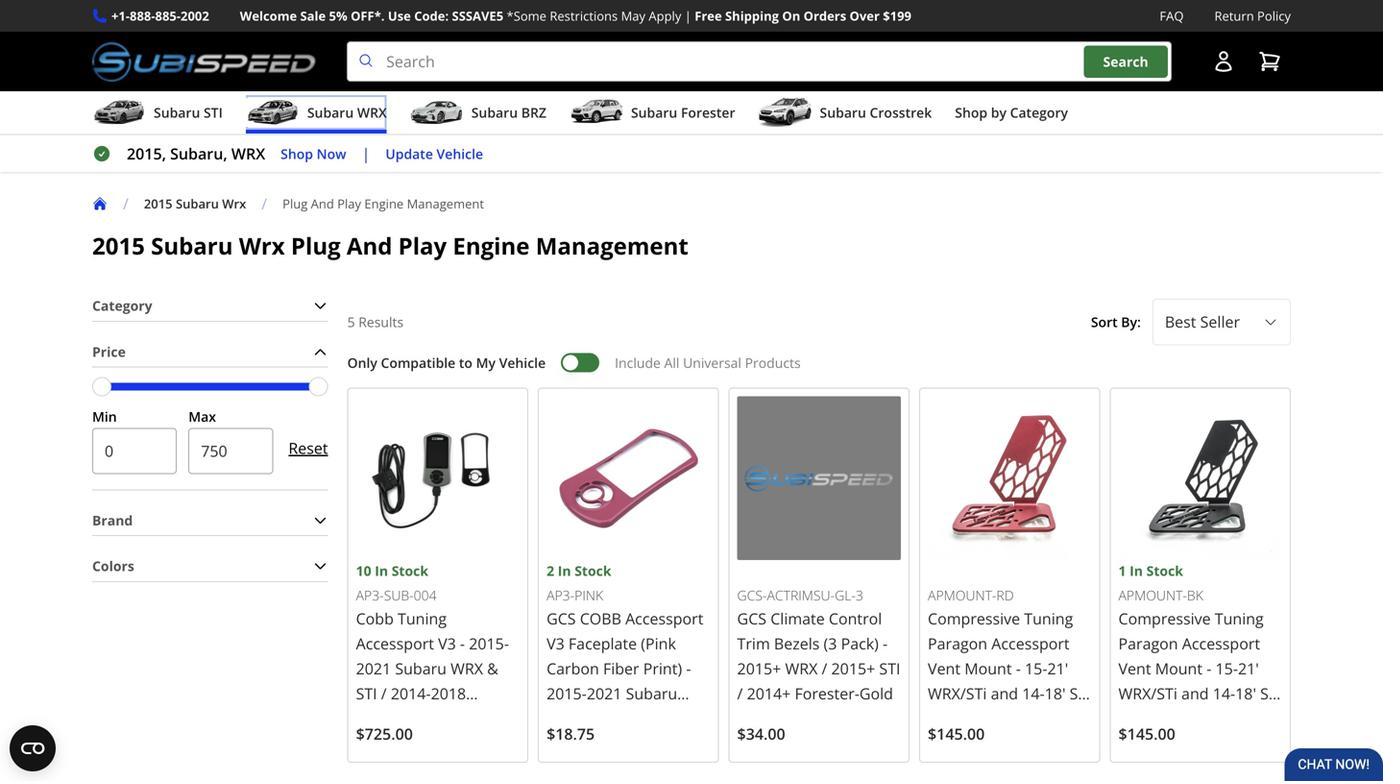 Task type: vqa. For each thing, say whether or not it's contained in the screenshot.
"type"
no



Task type: describe. For each thing, give the bounding box(es) containing it.
shop by category button
[[955, 95, 1069, 134]]

+1-888-885-2002
[[111, 7, 209, 25]]

subaru inside 2 in stock ap3-pink gcs cobb accessport v3 faceplate (pink carbon fiber print) - 2015-2021 subaru wrx / sti
[[626, 683, 678, 704]]

subaru crosstrek button
[[759, 95, 932, 134]]

accessport inside apmount-rd compressive tuning paragon accessport vent mount - 15-21' wrx/sti and 14-18' sj, red
[[992, 633, 1070, 654]]

subaru inside "dropdown button"
[[154, 103, 200, 122]]

subaru brz
[[472, 103, 547, 122]]

a subaru crosstrek thumbnail image image
[[759, 98, 813, 127]]

2015 subaru wrx link down subaru,
[[144, 195, 262, 212]]

reset button
[[289, 425, 328, 471]]

2015 subaru wrx link down 2015, subaru, wrx
[[144, 195, 246, 212]]

search
[[1104, 52, 1149, 71]]

brz
[[522, 103, 547, 122]]

faq link
[[1160, 6, 1184, 26]]

gcs inside 2 in stock ap3-pink gcs cobb accessport v3 faceplate (pink carbon fiber print) - 2015-2021 subaru wrx / sti
[[547, 608, 576, 629]]

update
[[386, 144, 433, 163]]

- inside 2 in stock ap3-pink gcs cobb accessport v3 faceplate (pink carbon fiber print) - 2015-2021 subaru wrx / sti
[[686, 658, 691, 679]]

accessport inside 2 in stock ap3-pink gcs cobb accessport v3 faceplate (pink carbon fiber print) - 2015-2021 subaru wrx / sti
[[626, 608, 704, 629]]

0 horizontal spatial play
[[337, 195, 361, 212]]

compressive inside 1 in stock apmount-bk compressive tuning paragon accessport vent mount - 15-21' wrx/sti and 14-18' sj, black
[[1119, 608, 1211, 629]]

code:
[[414, 7, 449, 25]]

5
[[347, 313, 355, 331]]

shop now
[[281, 144, 347, 163]]

wrx down a subaru wrx thumbnail image
[[231, 143, 265, 164]]

cobb
[[356, 608, 394, 629]]

return
[[1215, 7, 1255, 25]]

all
[[665, 353, 680, 372]]

wrx inside gcs-actrimsu-gl-3 gcs climate control trim bezels (3 pack) - 2015+ wrx / 2015+ sti / 2014+ forester-gold
[[786, 658, 818, 679]]

10
[[356, 562, 372, 580]]

category
[[92, 297, 152, 315]]

now
[[317, 144, 347, 163]]

gcs-
[[738, 586, 767, 604]]

subaru forester
[[631, 103, 736, 122]]

18' inside 1 in stock apmount-bk compressive tuning paragon accessport vent mount - 15-21' wrx/sti and 14-18' sj, black
[[1236, 683, 1257, 704]]

2018
[[431, 683, 466, 704]]

&
[[487, 658, 499, 679]]

$145.00 for compressive tuning paragon accessport vent mount - 15-21' wrx/sti and 14-18' sj, black
[[1119, 724, 1176, 744]]

subispeed logo image
[[92, 41, 316, 82]]

14- inside apmount-rd compressive tuning paragon accessport vent mount - 15-21' wrx/sti and 14-18' sj, red
[[1023, 683, 1045, 704]]

21' inside 1 in stock apmount-bk compressive tuning paragon accessport vent mount - 15-21' wrx/sti and 14-18' sj, black
[[1239, 658, 1260, 679]]

to
[[459, 353, 473, 372]]

compatible
[[381, 353, 456, 372]]

wrx/sti inside apmount-rd compressive tuning paragon accessport vent mount - 15-21' wrx/sti and 14-18' sj, red
[[928, 683, 987, 704]]

category
[[1011, 103, 1069, 122]]

2015- inside 2 in stock ap3-pink gcs cobb accessport v3 faceplate (pink carbon fiber print) - 2015-2021 subaru wrx / sti
[[547, 683, 587, 704]]

include all universal products
[[615, 353, 801, 372]]

vehicle inside update vehicle button
[[437, 144, 483, 163]]

subaru wrx
[[307, 103, 387, 122]]

stock for gcs
[[575, 562, 612, 580]]

Min text field
[[92, 428, 177, 474]]

/ left 2014+
[[738, 683, 743, 704]]

by
[[991, 103, 1007, 122]]

climate
[[771, 608, 825, 629]]

results
[[359, 313, 404, 331]]

/ right home icon
[[123, 193, 129, 214]]

$145.00 for compressive tuning paragon accessport vent mount - 15-21' wrx/sti and 14-18' sj, red
[[928, 724, 985, 744]]

1 vertical spatial plug
[[291, 230, 341, 262]]

2002
[[181, 7, 209, 25]]

include
[[615, 353, 661, 372]]

red
[[928, 708, 958, 729]]

sort by:
[[1092, 313, 1141, 331]]

paragon inside 1 in stock apmount-bk compressive tuning paragon accessport vent mount - 15-21' wrx/sti and 14-18' sj, black
[[1119, 633, 1179, 654]]

wrx/sti inside 1 in stock apmount-bk compressive tuning paragon accessport vent mount - 15-21' wrx/sti and 14-18' sj, black
[[1119, 683, 1178, 704]]

1
[[1119, 562, 1127, 580]]

2 2015+ from the left
[[832, 658, 876, 679]]

home image
[[92, 196, 108, 212]]

1 horizontal spatial engine
[[453, 230, 530, 262]]

brand button
[[92, 506, 328, 535]]

plug and play engine management link
[[283, 195, 500, 212]]

vent inside 1 in stock apmount-bk compressive tuning paragon accessport vent mount - 15-21' wrx/sti and 14-18' sj, black
[[1119, 658, 1152, 679]]

shop for shop now
[[281, 144, 313, 163]]

gcs inside gcs-actrimsu-gl-3 gcs climate control trim bezels (3 pack) - 2015+ wrx / 2015+ sti / 2014+ forester-gold
[[738, 608, 767, 629]]

5 results
[[347, 313, 404, 331]]

sssave5
[[452, 7, 504, 25]]

max
[[189, 408, 216, 426]]

in for compressive
[[1130, 562, 1144, 580]]

mount inside apmount-rd compressive tuning paragon accessport vent mount - 15-21' wrx/sti and 14-18' sj, red
[[965, 658, 1012, 679]]

apmount- inside apmount-rd compressive tuning paragon accessport vent mount - 15-21' wrx/sti and 14-18' sj, red
[[928, 586, 997, 604]]

3
[[856, 586, 864, 604]]

004
[[414, 586, 437, 604]]

search button
[[1085, 46, 1168, 78]]

reset
[[289, 438, 328, 458]]

- inside apmount-rd compressive tuning paragon accessport vent mount - 15-21' wrx/sti and 14-18' sj, red
[[1016, 658, 1021, 679]]

subaru,
[[170, 143, 227, 164]]

bk
[[1188, 586, 1204, 604]]

on
[[783, 7, 801, 25]]

vent inside apmount-rd compressive tuning paragon accessport vent mount - 15-21' wrx/sti and 14-18' sj, red
[[928, 658, 961, 679]]

sj, inside apmount-rd compressive tuning paragon accessport vent mount - 15-21' wrx/sti and 14-18' sj, red
[[1070, 683, 1087, 704]]

may
[[621, 7, 646, 25]]

2014+
[[747, 683, 791, 704]]

minimum slider
[[92, 377, 111, 397]]

885-
[[155, 7, 181, 25]]

trim
[[738, 633, 770, 654]]

$199
[[883, 7, 912, 25]]

tuning inside 10 in stock ap3-sub-004 cobb tuning accessport v3  - 2015- 2021 subaru wrx & sti / 2014-2018 subaru forester
[[398, 608, 447, 629]]

subaru forester button
[[570, 95, 736, 134]]

gcs climate control trim bezels (3 pack) - 2015+ wrx / 2015+ sti / 2014+ forester-gold image
[[738, 396, 901, 560]]

sub-
[[384, 586, 414, 604]]

/ right 2015 subaru wrx
[[262, 193, 267, 214]]

Max text field
[[189, 428, 273, 474]]

2
[[547, 562, 555, 580]]

$18.75
[[547, 724, 595, 744]]

1 horizontal spatial vehicle
[[499, 353, 546, 372]]

shop by category
[[955, 103, 1069, 122]]

wrx inside 2 in stock ap3-pink gcs cobb accessport v3 faceplate (pink carbon fiber print) - 2015-2021 subaru wrx / sti
[[547, 708, 579, 729]]

only compatible to my vehicle
[[347, 353, 546, 372]]

and inside 1 in stock apmount-bk compressive tuning paragon accessport vent mount - 15-21' wrx/sti and 14-18' sj, black
[[1182, 683, 1209, 704]]

subaru crosstrek
[[820, 103, 932, 122]]

use
[[388, 7, 411, 25]]

sort
[[1092, 313, 1118, 331]]

1 horizontal spatial and
[[347, 230, 392, 262]]

maximum slider
[[309, 377, 328, 397]]

in for gcs
[[558, 562, 571, 580]]

2015- inside 10 in stock ap3-sub-004 cobb tuning accessport v3  - 2015- 2021 subaru wrx & sti / 2014-2018 subaru forester
[[469, 633, 509, 654]]

only
[[347, 353, 378, 372]]

compressive inside apmount-rd compressive tuning paragon accessport vent mount - 15-21' wrx/sti and 14-18' sj, red
[[928, 608, 1021, 629]]

$34.00
[[738, 724, 786, 744]]

gl-
[[835, 586, 856, 604]]

1 in stock apmount-bk compressive tuning paragon accessport vent mount - 15-21' wrx/sti and 14-18' sj, black
[[1119, 562, 1277, 729]]

subaru up now
[[307, 103, 354, 122]]

0 vertical spatial and
[[311, 195, 334, 212]]

2 in stock ap3-pink gcs cobb accessport v3 faceplate (pink carbon fiber print) - 2015-2021 subaru wrx / sti
[[547, 562, 704, 729]]

carbon
[[547, 658, 599, 679]]

policy
[[1258, 7, 1292, 25]]



Task type: locate. For each thing, give the bounding box(es) containing it.
wrx/sti up the black
[[1119, 683, 1178, 704]]

1 vertical spatial 2015-
[[547, 683, 587, 704]]

vehicle right my
[[499, 353, 546, 372]]

2015- down carbon at the left bottom of page
[[547, 683, 587, 704]]

shipping
[[726, 7, 779, 25]]

ap3- inside 2 in stock ap3-pink gcs cobb accessport v3 faceplate (pink carbon fiber print) - 2015-2021 subaru wrx / sti
[[547, 586, 575, 604]]

1 horizontal spatial 2015+
[[832, 658, 876, 679]]

2 sj, from the left
[[1261, 683, 1277, 704]]

1 horizontal spatial in
[[558, 562, 571, 580]]

0 horizontal spatial 2015-
[[469, 633, 509, 654]]

print)
[[644, 658, 682, 679]]

over
[[850, 7, 880, 25]]

plug down "plug and play engine management"
[[291, 230, 341, 262]]

compressive tuning paragon accessport vent mount - 15-21' wrx/sti and 14-18' sj, red image
[[928, 396, 1092, 560]]

subaru down 2014-
[[356, 708, 408, 729]]

0 horizontal spatial forester
[[412, 708, 471, 729]]

0 horizontal spatial 2021
[[356, 658, 391, 679]]

v3 up carbon at the left bottom of page
[[547, 633, 565, 654]]

0 vertical spatial forester
[[681, 103, 736, 122]]

cobb tuning accessport v3  - 2015-2021 subaru wrx & sti / 2014-2018 subaru forester image
[[356, 396, 520, 560]]

2 tuning from the left
[[1025, 608, 1074, 629]]

/ inside 10 in stock ap3-sub-004 cobb tuning accessport v3  - 2015- 2021 subaru wrx & sti / 2014-2018 subaru forester
[[381, 683, 387, 704]]

stock inside 1 in stock apmount-bk compressive tuning paragon accessport vent mount - 15-21' wrx/sti and 14-18' sj, black
[[1147, 562, 1184, 580]]

0 horizontal spatial vehicle
[[437, 144, 483, 163]]

1 vertical spatial subaru
[[151, 230, 233, 262]]

shop
[[955, 103, 988, 122], [281, 144, 313, 163]]

2 vent from the left
[[1119, 658, 1152, 679]]

restrictions
[[550, 7, 618, 25]]

2 v3 from the left
[[547, 633, 565, 654]]

0 horizontal spatial and
[[311, 195, 334, 212]]

1 vertical spatial 2021
[[587, 683, 622, 704]]

subaru for 2015 subaru wrx plug and play engine management
[[151, 230, 233, 262]]

0 horizontal spatial 21'
[[1048, 658, 1069, 679]]

compressive
[[928, 608, 1021, 629], [1119, 608, 1211, 629]]

/ inside 2 in stock ap3-pink gcs cobb accessport v3 faceplate (pink carbon fiber print) - 2015-2021 subaru wrx / sti
[[583, 708, 589, 729]]

shop left by
[[955, 103, 988, 122]]

1 in from the left
[[375, 562, 388, 580]]

accessport inside 10 in stock ap3-sub-004 cobb tuning accessport v3  - 2015- 2021 subaru wrx & sti / 2014-2018 subaru forester
[[356, 633, 434, 654]]

2015 for 2015 subaru wrx
[[144, 195, 173, 212]]

0 vertical spatial management
[[407, 195, 484, 212]]

wrx for 2015 subaru wrx plug and play engine management
[[239, 230, 285, 262]]

forester-
[[795, 683, 860, 704]]

vent up red
[[928, 658, 961, 679]]

accessport down 'bk'
[[1183, 633, 1261, 654]]

- inside 10 in stock ap3-sub-004 cobb tuning accessport v3  - 2015- 2021 subaru wrx & sti / 2014-2018 subaru forester
[[460, 633, 465, 654]]

plug
[[283, 195, 308, 212], [291, 230, 341, 262]]

sj, inside 1 in stock apmount-bk compressive tuning paragon accessport vent mount - 15-21' wrx/sti and 14-18' sj, black
[[1261, 683, 1277, 704]]

wrx down subaru,
[[222, 195, 246, 212]]

stock up pink
[[575, 562, 612, 580]]

0 horizontal spatial mount
[[965, 658, 1012, 679]]

2015
[[144, 195, 173, 212], [92, 230, 145, 262]]

1 horizontal spatial vent
[[1119, 658, 1152, 679]]

1 wrx/sti from the left
[[928, 683, 987, 704]]

mount inside 1 in stock apmount-bk compressive tuning paragon accessport vent mount - 15-21' wrx/sti and 14-18' sj, black
[[1156, 658, 1203, 679]]

cobb
[[580, 608, 622, 629]]

subaru down 2015, subaru, wrx
[[176, 195, 219, 212]]

in for 004
[[375, 562, 388, 580]]

0 horizontal spatial 18'
[[1045, 683, 1066, 704]]

2 ap3- from the left
[[547, 586, 575, 604]]

sale
[[300, 7, 326, 25]]

compressive tuning paragon accessport vent mount - 15-21' wrx/sti and 14-18' sj, black image
[[1119, 396, 1283, 560]]

1 15- from the left
[[1025, 658, 1048, 679]]

v3
[[438, 633, 456, 654], [547, 633, 565, 654]]

0 horizontal spatial compressive
[[928, 608, 1021, 629]]

stock for compressive
[[1147, 562, 1184, 580]]

sti inside 2 in stock ap3-pink gcs cobb accessport v3 faceplate (pink carbon fiber print) - 2015-2021 subaru wrx / sti
[[593, 708, 614, 729]]

1 horizontal spatial wrx/sti
[[1119, 683, 1178, 704]]

0 horizontal spatial sj,
[[1070, 683, 1087, 704]]

return policy
[[1215, 7, 1292, 25]]

my
[[476, 353, 496, 372]]

and down "plug and play engine management"
[[347, 230, 392, 262]]

-
[[460, 633, 465, 654], [883, 633, 888, 654], [686, 658, 691, 679], [1016, 658, 1021, 679], [1207, 658, 1212, 679]]

v3 inside 2 in stock ap3-pink gcs cobb accessport v3 faceplate (pink carbon fiber print) - 2015-2021 subaru wrx / sti
[[547, 633, 565, 654]]

tuning inside 1 in stock apmount-bk compressive tuning paragon accessport vent mount - 15-21' wrx/sti and 14-18' sj, black
[[1215, 608, 1264, 629]]

2 mount from the left
[[1156, 658, 1203, 679]]

1 ap3- from the left
[[356, 586, 384, 604]]

1 horizontal spatial and
[[1182, 683, 1209, 704]]

sti inside 10 in stock ap3-sub-004 cobb tuning accessport v3  - 2015- 2021 subaru wrx & sti / 2014-2018 subaru forester
[[356, 683, 377, 704]]

select... image
[[1264, 315, 1279, 330]]

1 21' from the left
[[1048, 658, 1069, 679]]

a subaru wrx thumbnail image image
[[246, 98, 300, 127]]

subaru wrx button
[[246, 95, 387, 134]]

colors button
[[92, 552, 328, 581]]

plug down shop now link
[[283, 195, 308, 212]]

0 vertical spatial 2015-
[[469, 633, 509, 654]]

forester inside 10 in stock ap3-sub-004 cobb tuning accessport v3  - 2015- 2021 subaru wrx & sti / 2014-2018 subaru forester
[[412, 708, 471, 729]]

sti up gold
[[880, 658, 901, 679]]

subaru up 2014-
[[395, 658, 447, 679]]

1 vertical spatial and
[[347, 230, 392, 262]]

1 vertical spatial forester
[[412, 708, 471, 729]]

wrx
[[357, 103, 387, 122], [231, 143, 265, 164], [451, 658, 483, 679], [786, 658, 818, 679], [547, 708, 579, 729]]

2015 subaru wrx
[[144, 195, 246, 212]]

1 horizontal spatial paragon
[[1119, 633, 1179, 654]]

shop for shop by category
[[955, 103, 988, 122]]

0 vertical spatial vehicle
[[437, 144, 483, 163]]

/ left 2014-
[[381, 683, 387, 704]]

1 compressive from the left
[[928, 608, 1021, 629]]

0 vertical spatial 2021
[[356, 658, 391, 679]]

2 horizontal spatial in
[[1130, 562, 1144, 580]]

0 vertical spatial |
[[685, 7, 692, 25]]

universal
[[683, 353, 742, 372]]

2 compressive from the left
[[1119, 608, 1211, 629]]

play down now
[[337, 195, 361, 212]]

2021 inside 2 in stock ap3-pink gcs cobb accessport v3 faceplate (pink carbon fiber print) - 2015-2021 subaru wrx / sti
[[587, 683, 622, 704]]

1 vertical spatial shop
[[281, 144, 313, 163]]

0 vertical spatial wrx
[[222, 195, 246, 212]]

wrx down carbon at the left bottom of page
[[547, 708, 579, 729]]

sti up $725.00 at the left of page
[[356, 683, 377, 704]]

play down plug and play engine management link
[[398, 230, 447, 262]]

2021 up 2014-
[[356, 658, 391, 679]]

accessport down "rd"
[[992, 633, 1070, 654]]

- inside gcs-actrimsu-gl-3 gcs climate control trim bezels (3 pack) - 2015+ wrx / 2015+ sti / 2014+ forester-gold
[[883, 633, 888, 654]]

off*.
[[351, 7, 385, 25]]

Select... button
[[1153, 299, 1292, 345]]

0 horizontal spatial vent
[[928, 658, 961, 679]]

orders
[[804, 7, 847, 25]]

gcs cobb accessport v3 faceplate (pink carbon fiber print) - 2015-2021 subaru wrx / sti image
[[547, 396, 711, 560]]

2015+
[[738, 658, 782, 679], [832, 658, 876, 679]]

faceplate
[[569, 633, 637, 654]]

1 horizontal spatial 2021
[[587, 683, 622, 704]]

colors
[[92, 557, 134, 575]]

14- inside 1 in stock apmount-bk compressive tuning paragon accessport vent mount - 15-21' wrx/sti and 14-18' sj, black
[[1213, 683, 1236, 704]]

faq
[[1160, 7, 1184, 25]]

search input field
[[347, 41, 1172, 82]]

2 15- from the left
[[1216, 658, 1239, 679]]

1 horizontal spatial apmount-
[[1119, 586, 1188, 604]]

1 vertical spatial |
[[362, 143, 370, 164]]

1 horizontal spatial 21'
[[1239, 658, 1260, 679]]

subaru brz button
[[410, 95, 547, 134]]

subaru right the a subaru crosstrek thumbnail image
[[820, 103, 867, 122]]

rd
[[997, 586, 1014, 604]]

open widget image
[[10, 726, 56, 772]]

0 horizontal spatial gcs
[[547, 608, 576, 629]]

0 vertical spatial plug
[[283, 195, 308, 212]]

wrx inside 10 in stock ap3-sub-004 cobb tuning accessport v3  - 2015- 2021 subaru wrx & sti / 2014-2018 subaru forester
[[451, 658, 483, 679]]

1 vertical spatial engine
[[453, 230, 530, 262]]

and down shop now link
[[311, 195, 334, 212]]

(3
[[824, 633, 837, 654]]

1 14- from the left
[[1023, 683, 1045, 704]]

0 vertical spatial 2015
[[144, 195, 173, 212]]

1 paragon from the left
[[928, 633, 988, 654]]

pink
[[575, 586, 604, 604]]

accessport down cobb
[[356, 633, 434, 654]]

0 horizontal spatial paragon
[[928, 633, 988, 654]]

1 horizontal spatial play
[[398, 230, 447, 262]]

price button
[[92, 337, 328, 367]]

0 horizontal spatial 15-
[[1025, 658, 1048, 679]]

2 stock from the left
[[575, 562, 612, 580]]

forester down search input field
[[681, 103, 736, 122]]

0 horizontal spatial in
[[375, 562, 388, 580]]

1 vertical spatial play
[[398, 230, 447, 262]]

in right 2
[[558, 562, 571, 580]]

3 tuning from the left
[[1215, 608, 1264, 629]]

2 $145.00 from the left
[[1119, 724, 1176, 744]]

(pink
[[641, 633, 676, 654]]

stock inside 2 in stock ap3-pink gcs cobb accessport v3 faceplate (pink carbon fiber print) - 2015-2021 subaru wrx / sti
[[575, 562, 612, 580]]

2015+ down trim
[[738, 658, 782, 679]]

tuning inside apmount-rd compressive tuning paragon accessport vent mount - 15-21' wrx/sti and 14-18' sj, red
[[1025, 608, 1074, 629]]

sti up subaru,
[[204, 103, 223, 122]]

0 horizontal spatial management
[[407, 195, 484, 212]]

| left free
[[685, 7, 692, 25]]

free
[[695, 7, 722, 25]]

$725.00
[[356, 724, 413, 744]]

return policy link
[[1215, 6, 1292, 26]]

0 horizontal spatial 2015+
[[738, 658, 782, 679]]

wrx up the update
[[357, 103, 387, 122]]

paragon up red
[[928, 633, 988, 654]]

gcs down pink
[[547, 608, 576, 629]]

10 in stock ap3-sub-004 cobb tuning accessport v3  - 2015- 2021 subaru wrx & sti / 2014-2018 subaru forester
[[356, 562, 509, 729]]

1 tuning from the left
[[398, 608, 447, 629]]

subaru sti
[[154, 103, 223, 122]]

2021 inside 10 in stock ap3-sub-004 cobb tuning accessport v3  - 2015- 2021 subaru wrx & sti / 2014-2018 subaru forester
[[356, 658, 391, 679]]

1 stock from the left
[[392, 562, 429, 580]]

1 and from the left
[[991, 683, 1019, 704]]

fiber
[[603, 658, 640, 679]]

0 horizontal spatial 14-
[[1023, 683, 1045, 704]]

subaru left the brz
[[472, 103, 518, 122]]

2 horizontal spatial tuning
[[1215, 608, 1264, 629]]

1 horizontal spatial ap3-
[[547, 586, 575, 604]]

1 horizontal spatial shop
[[955, 103, 988, 122]]

$145.00
[[928, 724, 985, 744], [1119, 724, 1176, 744]]

1 horizontal spatial mount
[[1156, 658, 1203, 679]]

subaru
[[176, 195, 219, 212], [151, 230, 233, 262]]

mount up the black
[[1156, 658, 1203, 679]]

1 mount from the left
[[965, 658, 1012, 679]]

1 horizontal spatial 15-
[[1216, 658, 1239, 679]]

2 in from the left
[[558, 562, 571, 580]]

2015 subaru wrx plug and play engine management
[[92, 230, 689, 262]]

2 21' from the left
[[1239, 658, 1260, 679]]

2 wrx/sti from the left
[[1119, 683, 1178, 704]]

stock up sub- at the left of the page
[[392, 562, 429, 580]]

1 horizontal spatial stock
[[575, 562, 612, 580]]

0 vertical spatial engine
[[365, 195, 404, 212]]

21' inside apmount-rd compressive tuning paragon accessport vent mount - 15-21' wrx/sti and 14-18' sj, red
[[1048, 658, 1069, 679]]

sti down fiber
[[593, 708, 614, 729]]

compressive down "rd"
[[928, 608, 1021, 629]]

vehicle down subaru brz dropdown button
[[437, 144, 483, 163]]

subaru for 2015 subaru wrx
[[176, 195, 219, 212]]

14-
[[1023, 683, 1045, 704], [1213, 683, 1236, 704]]

1 sj, from the left
[[1070, 683, 1087, 704]]

1 vertical spatial management
[[536, 230, 689, 262]]

2021
[[356, 658, 391, 679], [587, 683, 622, 704]]

wrx down 2015 subaru wrx
[[239, 230, 285, 262]]

0 horizontal spatial and
[[991, 683, 1019, 704]]

and inside apmount-rd compressive tuning paragon accessport vent mount - 15-21' wrx/sti and 14-18' sj, red
[[991, 683, 1019, 704]]

by:
[[1122, 313, 1141, 331]]

2 14- from the left
[[1213, 683, 1236, 704]]

2 paragon from the left
[[1119, 633, 1179, 654]]

ap3- up cobb
[[356, 586, 384, 604]]

wrx/sti
[[928, 683, 987, 704], [1119, 683, 1178, 704]]

stock inside 10 in stock ap3-sub-004 cobb tuning accessport v3  - 2015- 2021 subaru wrx & sti / 2014-2018 subaru forester
[[392, 562, 429, 580]]

21'
[[1048, 658, 1069, 679], [1239, 658, 1260, 679]]

button image
[[1213, 50, 1236, 73]]

pack)
[[841, 633, 879, 654]]

2 18' from the left
[[1236, 683, 1257, 704]]

control
[[829, 608, 882, 629]]

3 stock from the left
[[1147, 562, 1184, 580]]

1 apmount- from the left
[[928, 586, 997, 604]]

in inside 10 in stock ap3-sub-004 cobb tuning accessport v3  - 2015- 2021 subaru wrx & sti / 2014-2018 subaru forester
[[375, 562, 388, 580]]

in right 1
[[1130, 562, 1144, 580]]

1 horizontal spatial forester
[[681, 103, 736, 122]]

*some
[[507, 7, 547, 25]]

1 horizontal spatial |
[[685, 7, 692, 25]]

1 horizontal spatial 2015-
[[547, 683, 587, 704]]

2 apmount- from the left
[[1119, 586, 1188, 604]]

1 horizontal spatial $145.00
[[1119, 724, 1176, 744]]

1 vertical spatial vehicle
[[499, 353, 546, 372]]

ap3- inside 10 in stock ap3-sub-004 cobb tuning accessport v3  - 2015- 2021 subaru wrx & sti / 2014-2018 subaru forester
[[356, 586, 384, 604]]

0 horizontal spatial ap3-
[[356, 586, 384, 604]]

stock right 1
[[1147, 562, 1184, 580]]

a subaru sti thumbnail image image
[[92, 98, 146, 127]]

subaru sti button
[[92, 95, 223, 134]]

1 vent from the left
[[928, 658, 961, 679]]

accessport up (pink
[[626, 608, 704, 629]]

a subaru brz thumbnail image image
[[410, 98, 464, 127]]

in right 10
[[375, 562, 388, 580]]

paragon inside apmount-rd compressive tuning paragon accessport vent mount - 15-21' wrx/sti and 14-18' sj, red
[[928, 633, 988, 654]]

apmount-rd compressive tuning paragon accessport vent mount - 15-21' wrx/sti and 14-18' sj, red
[[928, 586, 1087, 729]]

- inside 1 in stock apmount-bk compressive tuning paragon accessport vent mount - 15-21' wrx/sti and 14-18' sj, black
[[1207, 658, 1212, 679]]

1 horizontal spatial 14-
[[1213, 683, 1236, 704]]

2014-
[[391, 683, 431, 704]]

crosstrek
[[870, 103, 932, 122]]

0 vertical spatial subaru
[[176, 195, 219, 212]]

/ down carbon at the left bottom of page
[[583, 708, 589, 729]]

3 in from the left
[[1130, 562, 1144, 580]]

/ up forester-
[[822, 658, 828, 679]]

15- inside apmount-rd compressive tuning paragon accessport vent mount - 15-21' wrx/sti and 14-18' sj, red
[[1025, 658, 1048, 679]]

mount down "rd"
[[965, 658, 1012, 679]]

2015-
[[469, 633, 509, 654], [547, 683, 587, 704]]

paragon up the black
[[1119, 633, 1179, 654]]

v3 up 2018
[[438, 633, 456, 654]]

0 horizontal spatial engine
[[365, 195, 404, 212]]

shop inside dropdown button
[[955, 103, 988, 122]]

forester inside subaru forester dropdown button
[[681, 103, 736, 122]]

888-
[[130, 7, 155, 25]]

accessport inside 1 in stock apmount-bk compressive tuning paragon accessport vent mount - 15-21' wrx/sti and 14-18' sj, black
[[1183, 633, 1261, 654]]

0 horizontal spatial shop
[[281, 144, 313, 163]]

stock for 004
[[392, 562, 429, 580]]

2 horizontal spatial stock
[[1147, 562, 1184, 580]]

tuning
[[398, 608, 447, 629], [1025, 608, 1074, 629], [1215, 608, 1264, 629]]

1 gcs from the left
[[738, 608, 767, 629]]

vent up the black
[[1119, 658, 1152, 679]]

a subaru forester thumbnail image image
[[570, 98, 624, 127]]

1 horizontal spatial sj,
[[1261, 683, 1277, 704]]

forester down 2018
[[412, 708, 471, 729]]

stock
[[392, 562, 429, 580], [575, 562, 612, 580], [1147, 562, 1184, 580]]

apmount- inside 1 in stock apmount-bk compressive tuning paragon accessport vent mount - 15-21' wrx/sti and 14-18' sj, black
[[1119, 586, 1188, 604]]

15- inside 1 in stock apmount-bk compressive tuning paragon accessport vent mount - 15-21' wrx/sti and 14-18' sj, black
[[1216, 658, 1239, 679]]

shop now link
[[281, 143, 347, 165]]

subaru right a subaru forester thumbnail image
[[631, 103, 678, 122]]

apply
[[649, 7, 682, 25]]

ap3- for gcs cobb accessport v3 faceplate (pink carbon fiber print) - 2015-2021 subaru wrx / sti
[[547, 586, 575, 604]]

actrimsu-
[[767, 586, 835, 604]]

wrx for 2015 subaru wrx
[[222, 195, 246, 212]]

0 vertical spatial shop
[[955, 103, 988, 122]]

1 horizontal spatial 18'
[[1236, 683, 1257, 704]]

1 18' from the left
[[1045, 683, 1066, 704]]

2015 down 2015,
[[144, 195, 173, 212]]

wrx/sti up red
[[928, 683, 987, 704]]

1 2015+ from the left
[[738, 658, 782, 679]]

18' inside apmount-rd compressive tuning paragon accessport vent mount - 15-21' wrx/sti and 14-18' sj, red
[[1045, 683, 1066, 704]]

black
[[1119, 708, 1166, 729]]

gcs-actrimsu-gl-3 gcs climate control trim bezels (3 pack) - 2015+ wrx / 2015+ sti / 2014+ forester-gold
[[738, 586, 901, 704]]

in inside 1 in stock apmount-bk compressive tuning paragon accessport vent mount - 15-21' wrx/sti and 14-18' sj, black
[[1130, 562, 1144, 580]]

1 vertical spatial 2015
[[92, 230, 145, 262]]

2 gcs from the left
[[547, 608, 576, 629]]

compressive down 'bk'
[[1119, 608, 1211, 629]]

2015- up & on the left of page
[[469, 633, 509, 654]]

gcs down 'gcs-'
[[738, 608, 767, 629]]

0 horizontal spatial |
[[362, 143, 370, 164]]

sti inside gcs-actrimsu-gl-3 gcs climate control trim bezels (3 pack) - 2015+ wrx / 2015+ sti / 2014+ forester-gold
[[880, 658, 901, 679]]

ap3- for cobb tuning accessport v3  - 2015- 2021 subaru wrx & sti / 2014-2018 subaru forester
[[356, 586, 384, 604]]

0 horizontal spatial tuning
[[398, 608, 447, 629]]

1 $145.00 from the left
[[928, 724, 985, 744]]

v3 inside 10 in stock ap3-sub-004 cobb tuning accessport v3  - 2015- 2021 subaru wrx & sti / 2014-2018 subaru forester
[[438, 633, 456, 654]]

1 horizontal spatial v3
[[547, 633, 565, 654]]

0 horizontal spatial v3
[[438, 633, 456, 654]]

products
[[745, 353, 801, 372]]

2015,
[[127, 143, 166, 164]]

wrx left & on the left of page
[[451, 658, 483, 679]]

1 horizontal spatial gcs
[[738, 608, 767, 629]]

shop left now
[[281, 144, 313, 163]]

0 horizontal spatial wrx/sti
[[928, 683, 987, 704]]

welcome
[[240, 7, 297, 25]]

wrx down "bezels"
[[786, 658, 818, 679]]

0 horizontal spatial apmount-
[[928, 586, 997, 604]]

0 vertical spatial play
[[337, 195, 361, 212]]

2015 for 2015 subaru wrx plug and play engine management
[[92, 230, 145, 262]]

sti inside subaru sti "dropdown button"
[[204, 103, 223, 122]]

in inside 2 in stock ap3-pink gcs cobb accessport v3 faceplate (pink carbon fiber print) - 2015-2021 subaru wrx / sti
[[558, 562, 571, 580]]

2021 down fiber
[[587, 683, 622, 704]]

ap3- down 2
[[547, 586, 575, 604]]

ap3-
[[356, 586, 384, 604], [547, 586, 575, 604]]

subaru up 2015, subaru, wrx
[[154, 103, 200, 122]]

brand
[[92, 511, 133, 529]]

category button
[[92, 291, 328, 321]]

1 horizontal spatial compressive
[[1119, 608, 1211, 629]]

wrx inside dropdown button
[[357, 103, 387, 122]]

subaru down 2015 subaru wrx
[[151, 230, 233, 262]]

0 horizontal spatial $145.00
[[928, 724, 985, 744]]

0 horizontal spatial stock
[[392, 562, 429, 580]]

1 horizontal spatial management
[[536, 230, 689, 262]]

2015 down home icon
[[92, 230, 145, 262]]

18'
[[1045, 683, 1066, 704], [1236, 683, 1257, 704]]

1 horizontal spatial tuning
[[1025, 608, 1074, 629]]

1 vertical spatial wrx
[[239, 230, 285, 262]]

2 and from the left
[[1182, 683, 1209, 704]]

sj,
[[1070, 683, 1087, 704], [1261, 683, 1277, 704]]

subaru down print)
[[626, 683, 678, 704]]

| right now
[[362, 143, 370, 164]]

1 v3 from the left
[[438, 633, 456, 654]]

update vehicle
[[386, 144, 483, 163]]

2015+ down pack)
[[832, 658, 876, 679]]



